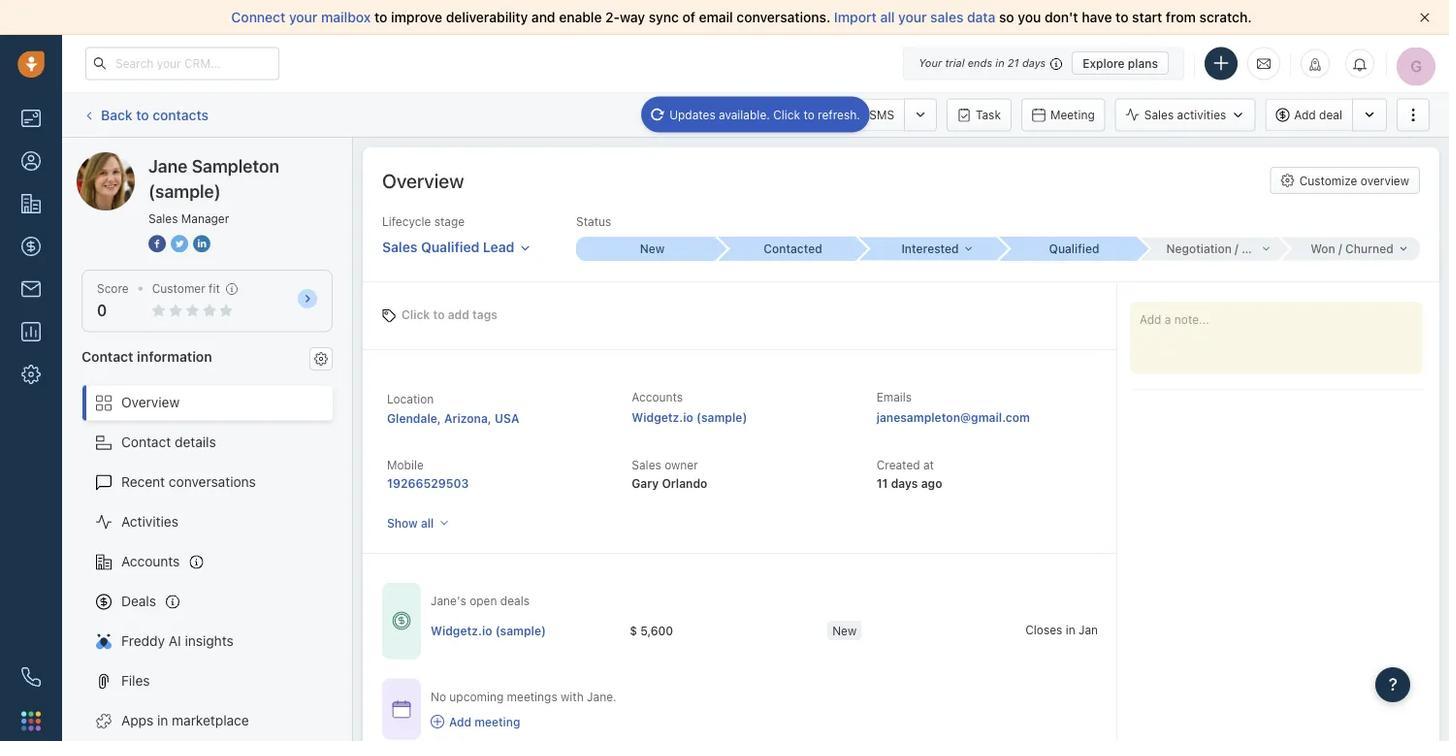 Task type: locate. For each thing, give the bounding box(es) containing it.
to
[[375, 9, 388, 25], [1116, 9, 1129, 25], [136, 107, 149, 123], [804, 108, 815, 121], [433, 308, 445, 322]]

your
[[919, 57, 942, 69]]

1 vertical spatial widgetz.io (sample) link
[[431, 622, 546, 638]]

overview up lifecycle stage
[[382, 169, 464, 192]]

lifecycle stage
[[382, 215, 465, 229]]

in inside row
[[1066, 622, 1076, 636]]

1 horizontal spatial container_wx8msf4aqz5i3rn1 image
[[431, 715, 444, 729]]

way
[[620, 9, 645, 25]]

sales
[[1145, 108, 1174, 122], [148, 212, 178, 225], [382, 239, 418, 255], [632, 458, 662, 472]]

sales up "facebook circled" "icon"
[[148, 212, 178, 225]]

import all your sales data link
[[834, 9, 999, 25]]

contact down '0' button
[[82, 348, 133, 364]]

churned
[[1346, 242, 1394, 256]]

contact for contact details
[[121, 434, 171, 450]]

negotiation / lost link
[[1139, 237, 1280, 261]]

back to contacts
[[101, 107, 209, 123]]

widgetz.io up owner
[[632, 411, 694, 424]]

add inside 'button'
[[1295, 108, 1317, 122]]

0 vertical spatial click
[[774, 108, 801, 121]]

jane's
[[431, 594, 467, 608]]

your left sales
[[899, 9, 927, 25]]

contacted link
[[717, 237, 858, 261]]

won / churned link
[[1280, 237, 1421, 261]]

activities
[[1178, 108, 1227, 122]]

overview up contact details
[[121, 395, 180, 411]]

widgetz.io down jane's at bottom left
[[431, 623, 492, 637]]

0 horizontal spatial accounts
[[121, 554, 180, 570]]

closes
[[1026, 622, 1063, 636]]

your trial ends in 21 days
[[919, 57, 1046, 69]]

and
[[532, 9, 556, 25]]

/ inside button
[[1339, 242, 1343, 256]]

deal
[[1320, 108, 1343, 122]]

1 vertical spatial add
[[449, 715, 472, 729]]

1 horizontal spatial days
[[1023, 57, 1046, 69]]

start
[[1133, 9, 1163, 25]]

add meeting
[[449, 715, 520, 729]]

jane down contacts
[[148, 155, 188, 176]]

Search your CRM... text field
[[85, 47, 279, 80]]

widgetz.io
[[632, 411, 694, 424], [431, 623, 492, 637]]

(sample) up manager
[[220, 152, 275, 168]]

(sample)
[[220, 152, 275, 168], [148, 180, 221, 201], [697, 411, 747, 424], [496, 623, 546, 637]]

accounts down activities
[[121, 554, 180, 570]]

1 vertical spatial overview
[[121, 395, 180, 411]]

$ 5,600
[[630, 623, 674, 637]]

0 horizontal spatial your
[[289, 9, 318, 25]]

data
[[967, 9, 996, 25]]

your
[[289, 9, 318, 25], [899, 9, 927, 25]]

available.
[[719, 108, 770, 121]]

1 horizontal spatial new
[[833, 623, 857, 637]]

jane sampleton (sample)
[[115, 152, 275, 168], [148, 155, 279, 201]]

call link
[[738, 98, 798, 131]]

add
[[1295, 108, 1317, 122], [449, 715, 472, 729]]

1 vertical spatial days
[[891, 477, 918, 490]]

1 vertical spatial in
[[1066, 622, 1076, 636]]

add down upcoming
[[449, 715, 472, 729]]

to inside "link"
[[804, 108, 815, 121]]

days down created
[[891, 477, 918, 490]]

so
[[999, 9, 1015, 25]]

location glendale, arizona, usa
[[387, 392, 520, 425]]

to left start
[[1116, 9, 1129, 25]]

linkedin circled image
[[193, 233, 211, 254]]

0 horizontal spatial all
[[421, 516, 434, 530]]

add deal
[[1295, 108, 1343, 122]]

your left mailbox
[[289, 9, 318, 25]]

activities
[[121, 514, 178, 530]]

sampleton
[[149, 152, 216, 168], [192, 155, 279, 176]]

add inside 'link'
[[449, 715, 472, 729]]

0 vertical spatial widgetz.io
[[632, 411, 694, 424]]

0 horizontal spatial add
[[449, 715, 472, 729]]

accounts widgetz.io (sample)
[[632, 391, 747, 424]]

click
[[774, 108, 801, 121], [402, 308, 430, 322]]

customize
[[1300, 174, 1358, 187]]

to right mailbox
[[375, 9, 388, 25]]

add
[[448, 308, 470, 322]]

back
[[101, 107, 133, 123]]

updates available. click to refresh. link
[[642, 97, 870, 133]]

jane's open deals
[[431, 594, 530, 608]]

negotiation
[[1167, 242, 1232, 256]]

1 vertical spatial contact
[[121, 434, 171, 450]]

0 vertical spatial add
[[1295, 108, 1317, 122]]

container_wx8msf4aqz5i3rn1 image
[[392, 700, 411, 719], [431, 715, 444, 729]]

0 horizontal spatial days
[[891, 477, 918, 490]]

0 horizontal spatial container_wx8msf4aqz5i3rn1 image
[[392, 700, 411, 719]]

sales activities
[[1145, 108, 1227, 122]]

/ for won
[[1339, 242, 1343, 256]]

1 horizontal spatial your
[[899, 9, 927, 25]]

in left 21
[[996, 57, 1005, 69]]

0 vertical spatial in
[[996, 57, 1005, 69]]

widgetz.io (sample) link down open
[[431, 622, 546, 638]]

sales qualified lead link
[[382, 230, 531, 258]]

what's new image
[[1309, 58, 1323, 71]]

with
[[561, 690, 584, 703]]

connect your mailbox to improve deliverability and enable 2-way sync of email conversations. import all your sales data so you don't have to start from scratch.
[[231, 9, 1252, 25]]

container_wx8msf4aqz5i3rn1 image
[[392, 612, 411, 631]]

send email image
[[1258, 56, 1271, 72]]

0 horizontal spatial overview
[[121, 395, 180, 411]]

sales down lifecycle
[[382, 239, 418, 255]]

to right back
[[136, 107, 149, 123]]

0 horizontal spatial in
[[157, 713, 168, 729]]

in left the jan
[[1066, 622, 1076, 636]]

to left refresh. at the right of the page
[[804, 108, 815, 121]]

jane sampleton (sample) up manager
[[148, 155, 279, 201]]

1 horizontal spatial widgetz.io
[[632, 411, 694, 424]]

1 horizontal spatial in
[[996, 57, 1005, 69]]

container_wx8msf4aqz5i3rn1 image inside add meeting 'link'
[[431, 715, 444, 729]]

19266529503
[[387, 477, 469, 490]]

/ for negotiation
[[1235, 242, 1239, 256]]

manager
[[181, 212, 229, 225]]

/
[[1235, 242, 1239, 256], [1339, 242, 1343, 256]]

all right import
[[881, 9, 895, 25]]

(sample) down deals
[[496, 623, 546, 637]]

0 horizontal spatial widgetz.io (sample) link
[[431, 622, 546, 638]]

sales up gary at bottom left
[[632, 458, 662, 472]]

sampleton down contacts
[[149, 152, 216, 168]]

customize overview
[[1300, 174, 1410, 187]]

1 horizontal spatial accounts
[[632, 391, 683, 404]]

apps in marketplace
[[121, 713, 249, 729]]

widgetz.io (sample) link up owner
[[632, 411, 747, 424]]

row containing closes in jan
[[431, 611, 1224, 651]]

1 horizontal spatial /
[[1339, 242, 1343, 256]]

score
[[97, 282, 129, 295]]

2 horizontal spatial in
[[1066, 622, 1076, 636]]

/ inside "button"
[[1235, 242, 1239, 256]]

2 vertical spatial in
[[157, 713, 168, 729]]

0 horizontal spatial new
[[640, 242, 665, 256]]

at
[[924, 458, 934, 472]]

in for closes in jan
[[1066, 622, 1076, 636]]

in right the apps
[[157, 713, 168, 729]]

accounts
[[632, 391, 683, 404], [121, 554, 180, 570]]

1 vertical spatial new
[[833, 623, 857, 637]]

upcoming
[[450, 690, 504, 703]]

contacts
[[153, 107, 209, 123]]

widgetz.io inside row
[[431, 623, 492, 637]]

0 horizontal spatial widgetz.io
[[431, 623, 492, 637]]

1 vertical spatial widgetz.io
[[431, 623, 492, 637]]

container_wx8msf4aqz5i3rn1 image left no
[[392, 700, 411, 719]]

1 vertical spatial accounts
[[121, 554, 180, 570]]

0 horizontal spatial /
[[1235, 242, 1239, 256]]

add left deal
[[1295, 108, 1317, 122]]

19266529503 link
[[387, 477, 469, 490]]

improve
[[391, 9, 443, 25]]

1 horizontal spatial overview
[[382, 169, 464, 192]]

call
[[768, 108, 788, 122]]

twitter circled image
[[171, 233, 188, 254]]

sales for sales qualified lead
[[382, 239, 418, 255]]

sampleton inside jane sampleton (sample)
[[192, 155, 279, 176]]

1 vertical spatial click
[[402, 308, 430, 322]]

accounts up owner
[[632, 391, 683, 404]]

conversations.
[[737, 9, 831, 25]]

2 / from the left
[[1339, 242, 1343, 256]]

jane down back
[[115, 152, 145, 168]]

all right the "show"
[[421, 516, 434, 530]]

/ right won
[[1339, 242, 1343, 256]]

files
[[121, 673, 150, 689]]

qualified
[[421, 239, 480, 255], [1049, 242, 1100, 256]]

new link
[[576, 237, 717, 261]]

1 horizontal spatial click
[[774, 108, 801, 121]]

widgetz.io (sample) link
[[632, 411, 747, 424], [431, 622, 546, 638]]

no
[[431, 690, 446, 703]]

arizona,
[[444, 411, 492, 425]]

days inside created at 11 days ago
[[891, 477, 918, 490]]

1 / from the left
[[1235, 242, 1239, 256]]

0 vertical spatial widgetz.io (sample) link
[[632, 411, 747, 424]]

show
[[387, 516, 418, 530]]

/ left the lost
[[1235, 242, 1239, 256]]

0 vertical spatial all
[[881, 9, 895, 25]]

sales left 'activities'
[[1145, 108, 1174, 122]]

overview
[[382, 169, 464, 192], [121, 395, 180, 411]]

(sample) up owner
[[697, 411, 747, 424]]

to left add at the left
[[433, 308, 445, 322]]

0 vertical spatial overview
[[382, 169, 464, 192]]

contact up recent
[[121, 434, 171, 450]]

container_wx8msf4aqz5i3rn1 image down no
[[431, 715, 444, 729]]

mailbox
[[321, 9, 371, 25]]

freddy ai insights
[[121, 633, 234, 649]]

sampleton up manager
[[192, 155, 279, 176]]

sales for sales activities
[[1145, 108, 1174, 122]]

accounts inside 'accounts widgetz.io (sample)'
[[632, 391, 683, 404]]

0 vertical spatial accounts
[[632, 391, 683, 404]]

0 vertical spatial contact
[[82, 348, 133, 364]]

days right 21
[[1023, 57, 1046, 69]]

1 horizontal spatial add
[[1295, 108, 1317, 122]]

widgetz.io (sample) link inside row
[[431, 622, 546, 638]]

accounts for accounts
[[121, 554, 180, 570]]

call button
[[738, 98, 798, 131]]

sms button
[[841, 98, 904, 131]]

row
[[431, 611, 1224, 651]]

(sample) up sales manager
[[148, 180, 221, 201]]



Task type: describe. For each thing, give the bounding box(es) containing it.
updates available. click to refresh.
[[670, 108, 861, 121]]

sales manager
[[148, 212, 229, 225]]

add for add deal
[[1295, 108, 1317, 122]]

conversations
[[169, 474, 256, 490]]

phone element
[[12, 658, 50, 697]]

interested button
[[858, 237, 998, 261]]

information
[[137, 348, 212, 364]]

jane sampleton (sample) down contacts
[[115, 152, 275, 168]]

lifecycle
[[382, 215, 431, 229]]

ai
[[169, 633, 181, 649]]

stage
[[434, 215, 465, 229]]

0 vertical spatial new
[[640, 242, 665, 256]]

1 horizontal spatial qualified
[[1049, 242, 1100, 256]]

(sample) inside row
[[496, 623, 546, 637]]

5,600
[[641, 623, 674, 637]]

21
[[1008, 57, 1020, 69]]

sales for sales manager
[[148, 212, 178, 225]]

1 horizontal spatial widgetz.io (sample) link
[[632, 411, 747, 424]]

you
[[1018, 9, 1042, 25]]

deliverability
[[446, 9, 528, 25]]

import
[[834, 9, 877, 25]]

sales owner gary orlando
[[632, 458, 708, 490]]

created at 11 days ago
[[877, 458, 943, 490]]

score 0
[[97, 282, 129, 320]]

in for apps in marketplace
[[157, 713, 168, 729]]

close image
[[1421, 13, 1430, 22]]

0 button
[[97, 301, 107, 320]]

mng settings image
[[314, 352, 328, 366]]

widgetz.io (sample)
[[431, 623, 546, 637]]

explore
[[1083, 56, 1125, 70]]

task
[[976, 108, 1001, 122]]

facebook circled image
[[148, 233, 166, 254]]

0
[[97, 301, 107, 320]]

new inside row
[[833, 623, 857, 637]]

1 horizontal spatial all
[[881, 9, 895, 25]]

closes in jan
[[1026, 622, 1099, 636]]

add deal button
[[1266, 98, 1353, 131]]

glendale, arizona, usa link
[[387, 411, 520, 425]]

sms
[[870, 108, 895, 122]]

freshworks switcher image
[[21, 712, 41, 731]]

lost
[[1242, 242, 1266, 256]]

contacted
[[764, 242, 823, 256]]

(sample) inside jane sampleton (sample)
[[148, 180, 221, 201]]

updates
[[670, 108, 716, 121]]

mobile 19266529503
[[387, 458, 469, 490]]

sales inside 'sales owner gary orlando'
[[632, 458, 662, 472]]

jane.
[[587, 690, 617, 703]]

janesampleton@gmail.com
[[877, 411, 1030, 424]]

scratch.
[[1200, 9, 1252, 25]]

apps
[[121, 713, 154, 729]]

status
[[576, 215, 612, 229]]

add meeting link
[[431, 714, 617, 730]]

11
[[877, 477, 888, 490]]

contact for contact information
[[82, 348, 133, 364]]

lead
[[483, 239, 515, 255]]

explore plans link
[[1072, 51, 1169, 75]]

created
[[877, 458, 920, 472]]

0 horizontal spatial jane
[[115, 152, 145, 168]]

1 your from the left
[[289, 9, 318, 25]]

recent conversations
[[121, 474, 256, 490]]

(sample) inside 'accounts widgetz.io (sample)'
[[697, 411, 747, 424]]

recent
[[121, 474, 165, 490]]

back to contacts link
[[82, 100, 210, 130]]

freddy
[[121, 633, 165, 649]]

interested
[[902, 242, 959, 256]]

deals
[[500, 594, 530, 608]]

click to add tags
[[402, 308, 498, 322]]

meeting button
[[1022, 98, 1106, 131]]

phone image
[[21, 668, 41, 687]]

0 horizontal spatial click
[[402, 308, 430, 322]]

of
[[683, 9, 696, 25]]

overview
[[1361, 174, 1410, 187]]

enable
[[559, 9, 602, 25]]

connect
[[231, 9, 286, 25]]

usa
[[495, 411, 520, 425]]

owner
[[665, 458, 698, 472]]

won / churned
[[1311, 242, 1394, 256]]

jan
[[1079, 622, 1099, 636]]

contact information
[[82, 348, 212, 364]]

mobile
[[387, 458, 424, 472]]

marketplace
[[172, 713, 249, 729]]

insights
[[185, 633, 234, 649]]

have
[[1082, 9, 1112, 25]]

won
[[1311, 242, 1336, 256]]

add for add meeting
[[449, 715, 472, 729]]

customer
[[152, 282, 205, 295]]

customer fit
[[152, 282, 220, 295]]

tags
[[473, 308, 498, 322]]

2 your from the left
[[899, 9, 927, 25]]

from
[[1166, 9, 1196, 25]]

0 vertical spatial days
[[1023, 57, 1046, 69]]

1 horizontal spatial jane
[[148, 155, 188, 176]]

meeting
[[475, 715, 520, 729]]

negotiation / lost button
[[1139, 237, 1280, 261]]

fit
[[209, 282, 220, 295]]

don't
[[1045, 9, 1079, 25]]

emails janesampleton@gmail.com
[[877, 391, 1030, 424]]

click inside "link"
[[774, 108, 801, 121]]

widgetz.io inside 'accounts widgetz.io (sample)'
[[632, 411, 694, 424]]

1 vertical spatial all
[[421, 516, 434, 530]]

accounts for accounts widgetz.io (sample)
[[632, 391, 683, 404]]

0 horizontal spatial qualified
[[421, 239, 480, 255]]

gary
[[632, 477, 659, 490]]

open
[[470, 594, 497, 608]]

refresh.
[[818, 108, 861, 121]]

meetings
[[507, 690, 558, 703]]



Task type: vqa. For each thing, say whether or not it's contained in the screenshot.
Updates
yes



